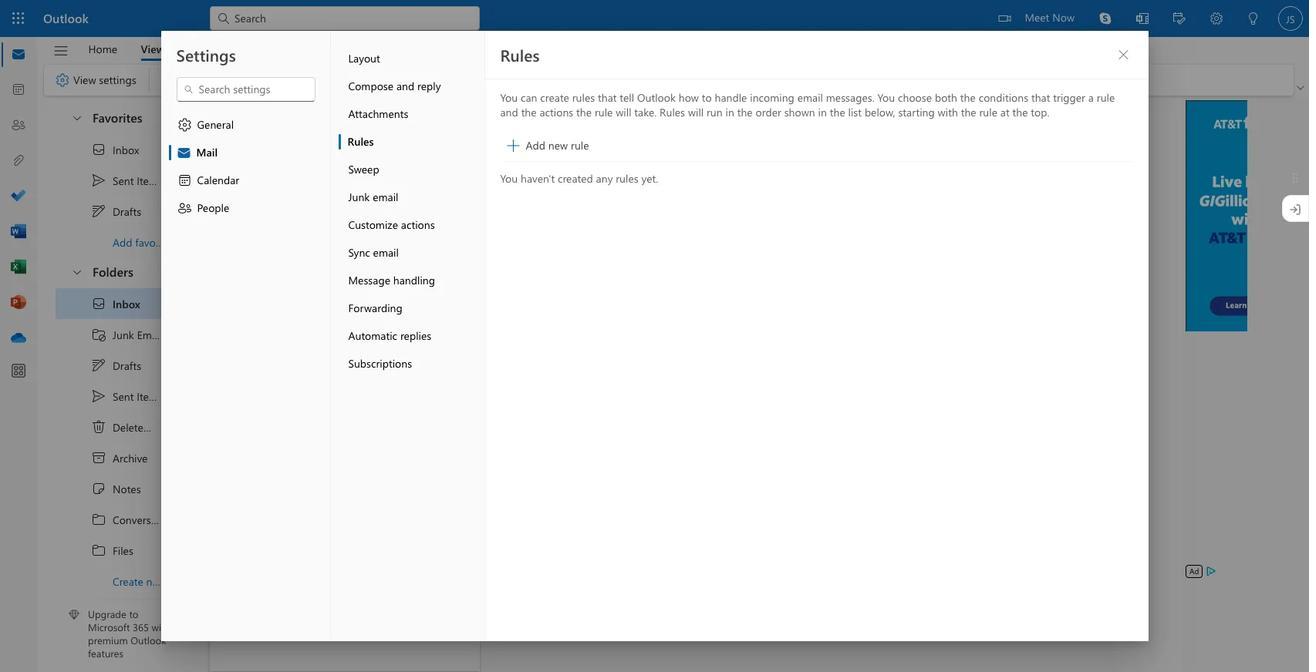 Task type: locate. For each thing, give the bounding box(es) containing it.
0 vertical spatial to
[[702, 90, 712, 105]]

0 horizontal spatial that
[[598, 90, 617, 105]]

1 horizontal spatial 
[[177, 117, 193, 133]]

email
[[798, 90, 823, 105], [373, 190, 398, 204], [373, 245, 399, 260]]

tab list
[[76, 37, 222, 61]]

 sent items inside tree
[[91, 389, 163, 404]]

attachments
[[348, 106, 408, 121]]

 inside favorites tree
[[91, 204, 106, 219]]

upgrade for upgrade to microsoft 365 with premium outlook features
[[88, 608, 126, 621]]

2  from the top
[[91, 358, 106, 373]]

 inside tree
[[91, 358, 106, 373]]

1  button from the top
[[63, 103, 90, 132]]

 for  view settings
[[55, 73, 70, 88]]

 down 
[[91, 358, 106, 373]]

items inside favorites tree
[[137, 173, 163, 188]]

 sent items
[[91, 173, 163, 188], [91, 389, 163, 404]]

 tree item up ' junk email'
[[56, 289, 180, 319]]

1 vertical spatial add
[[113, 235, 132, 250]]

1 vertical spatial  button
[[63, 258, 90, 286]]

 left folders
[[71, 266, 83, 278]]

1 horizontal spatial junk
[[348, 190, 370, 204]]

view left settings on the left top
[[73, 72, 96, 87]]

1 vertical spatial 365
[[133, 621, 149, 635]]


[[71, 111, 83, 124], [71, 266, 83, 278]]

drafts down ' junk email'
[[113, 358, 141, 373]]

1 vertical spatial new
[[146, 574, 166, 589]]

look
[[313, 218, 334, 232]]

sent up '' "tree item"
[[113, 389, 134, 404]]

 tree item up deleted
[[56, 381, 180, 412]]

choose
[[250, 218, 286, 232]]

 down 
[[91, 512, 106, 528]]

your
[[289, 218, 310, 232], [316, 575, 338, 590]]

1  from the top
[[91, 512, 106, 528]]

that left "tell"
[[598, 90, 617, 105]]


[[177, 173, 193, 188]]

excel image
[[11, 260, 26, 275]]

1 vertical spatial  inbox
[[91, 296, 140, 312]]

1 vertical spatial and
[[500, 105, 518, 120]]

premium
[[88, 634, 128, 648]]

1 horizontal spatial new
[[548, 138, 568, 153]]

onedrive image
[[11, 331, 26, 346]]

0 vertical spatial  sent items
[[91, 173, 163, 188]]

message
[[348, 273, 390, 288]]

items right deleted
[[153, 420, 179, 435]]

1 vertical spatial with
[[152, 621, 170, 635]]

list
[[848, 105, 862, 120]]

in right run
[[726, 105, 734, 120]]

both
[[935, 90, 958, 105]]

0 vertical spatial with
[[938, 105, 958, 120]]

2  from the top
[[91, 389, 106, 404]]

0 vertical spatial 
[[91, 142, 106, 157]]

view inside  view settings
[[73, 72, 96, 87]]

you haven't created any rules yet.
[[500, 171, 658, 186]]

1 vertical spatial 
[[91, 389, 106, 404]]

1 horizontal spatial microsoft
[[307, 372, 352, 387]]

created
[[558, 171, 593, 186]]

 inside folders tree item
[[71, 266, 83, 278]]

and left "reply"
[[397, 79, 415, 93]]

 files
[[91, 543, 133, 559]]

2 horizontal spatial to
[[702, 90, 712, 105]]

application
[[0, 0, 1309, 673]]

 tree item
[[56, 196, 180, 227], [56, 350, 180, 381]]

365 inside upgrade to microsoft 365 with premium outlook features
[[133, 621, 149, 635]]

2  drafts from the top
[[91, 358, 141, 373]]

your down done on the left bottom of the page
[[316, 575, 338, 590]]

 tree item up add favorite
[[56, 196, 180, 227]]

rules up 'sweep'
[[348, 134, 374, 149]]

to inside upgrade to microsoft 365 with premium outlook features
[[129, 608, 138, 621]]

dialog
[[0, 0, 1309, 673]]

email inside button
[[373, 245, 399, 260]]

1  inbox from the top
[[91, 142, 139, 157]]

2 vertical spatial items
[[153, 420, 179, 435]]

rules right take.
[[660, 105, 685, 120]]

rules heading
[[500, 44, 540, 66]]

 tree item
[[56, 134, 180, 165], [56, 289, 180, 319]]

 tree item
[[56, 165, 180, 196], [56, 381, 180, 412]]

files
[[113, 544, 133, 558]]

more apps image
[[11, 364, 26, 380]]

1 horizontal spatial to
[[294, 372, 304, 387]]

1  sent items from the top
[[91, 173, 163, 188]]

to down create
[[129, 608, 138, 621]]

customize actions button
[[338, 211, 484, 239]]

you left can
[[500, 90, 518, 105]]

1 horizontal spatial in
[[818, 105, 827, 120]]

 inbox down "favorites" tree item
[[91, 142, 139, 157]]

 for 
[[91, 512, 106, 528]]

1 vertical spatial 
[[91, 296, 106, 312]]

starting
[[898, 105, 935, 120]]

to
[[702, 90, 712, 105], [294, 372, 304, 387], [129, 608, 138, 621]]

sent left 
[[113, 173, 134, 188]]

calendar image
[[11, 83, 26, 98]]

upgrade down get
[[250, 372, 291, 387]]

inbox rules element
[[500, 90, 1133, 206]]

create new folder tree item
[[56, 566, 197, 597]]

microsoft up features
[[88, 621, 130, 635]]

 tree item for 
[[56, 350, 180, 381]]

1 vertical spatial items
[[137, 389, 163, 404]]

 for favorites
[[71, 111, 83, 124]]

and inside button
[[397, 79, 415, 93]]

powerpoint image
[[11, 296, 26, 311]]

0 horizontal spatial your
[[289, 218, 310, 232]]

below,
[[865, 105, 896, 120]]

2 vertical spatial to
[[129, 608, 138, 621]]

items for second  tree item
[[137, 389, 163, 404]]

email inside button
[[373, 190, 398, 204]]

sync email button
[[338, 239, 484, 267]]

0 horizontal spatial will
[[616, 105, 632, 120]]

that
[[598, 90, 617, 105], [1032, 90, 1051, 105]]

create new folder
[[113, 574, 197, 589]]

0 vertical spatial  tree item
[[56, 196, 180, 227]]

1 will from the left
[[616, 105, 632, 120]]

1  drafts from the top
[[91, 204, 141, 219]]

tree
[[56, 289, 197, 597]]

junk right 
[[113, 328, 134, 342]]

actions inside you can create rules that tell outlook how to handle incoming email messages. you choose both the conditions that trigger a rule and the actions the rule will take. rules will run in the order shown in the list below, starting with the rule at the top.
[[540, 105, 573, 120]]

1  from the top
[[91, 204, 106, 219]]

email right sync
[[373, 245, 399, 260]]

1 vertical spatial  tree item
[[56, 289, 180, 319]]

1  from the top
[[91, 142, 106, 157]]

add inside tree item
[[113, 235, 132, 250]]

0 horizontal spatial 365
[[133, 621, 149, 635]]

outlook right get
[[270, 341, 308, 356]]

 tree item up create
[[56, 535, 180, 566]]

and left can
[[500, 105, 518, 120]]

actions right can
[[540, 105, 573, 120]]

1 vertical spatial junk
[[113, 328, 134, 342]]

 tree item
[[56, 505, 180, 535], [56, 535, 180, 566]]

 tree item
[[56, 474, 180, 505]]

0 horizontal spatial and
[[397, 79, 415, 93]]

1 vertical spatial microsoft
[[88, 621, 130, 635]]

 down 
[[55, 73, 70, 88]]

0 vertical spatial email
[[798, 90, 823, 105]]

rules
[[500, 44, 540, 66], [660, 105, 685, 120], [348, 134, 374, 149]]

0 vertical spatial items
[[137, 173, 163, 188]]

1 drafts from the top
[[113, 204, 141, 219]]

1 horizontal spatial your
[[316, 575, 338, 590]]

 button inside folders tree item
[[63, 258, 90, 286]]

0 vertical spatial  drafts
[[91, 204, 141, 219]]

 tree item down favorites
[[56, 134, 180, 165]]

0 vertical spatial 
[[91, 204, 106, 219]]

0 horizontal spatial upgrade
[[88, 608, 126, 621]]

microsoft inside upgrade to microsoft 365 with premium outlook features
[[88, 621, 130, 635]]

1 vertical spatial to
[[294, 372, 304, 387]]

calendar
[[197, 173, 239, 188]]

email right incoming
[[798, 90, 823, 105]]

 tree item
[[56, 412, 180, 443]]

can
[[521, 90, 537, 105]]

 deleted items
[[91, 420, 179, 435]]

tab list inside application
[[76, 37, 222, 61]]

2 vertical spatial email
[[373, 245, 399, 260]]

0 vertical spatial upgrade
[[250, 372, 291, 387]]

automatic
[[348, 329, 397, 343]]

rule left "tell"
[[595, 105, 613, 120]]

0 horizontal spatial add
[[113, 235, 132, 250]]

0 vertical spatial 365
[[355, 372, 373, 387]]

folder
[[169, 574, 197, 589]]

1 vertical spatial 
[[177, 117, 193, 133]]

view left help
[[141, 41, 164, 56]]

tree containing 
[[56, 289, 197, 597]]

rules button
[[338, 128, 484, 156]]

0 vertical spatial add
[[526, 138, 546, 153]]

2  sent items from the top
[[91, 389, 163, 404]]

your left look
[[289, 218, 310, 232]]

items up 1
[[137, 389, 163, 404]]

1 vertical spatial drafts
[[113, 358, 141, 373]]

365 for upgrade to microsoft 365 with premium outlook features
[[133, 621, 149, 635]]

 button for folders
[[63, 258, 90, 286]]

2  from the top
[[91, 543, 106, 559]]

 left files
[[91, 543, 106, 559]]

confirm
[[250, 248, 288, 263]]

rules inside button
[[348, 134, 374, 149]]

outlook inside banner
[[43, 10, 89, 26]]

sent
[[113, 173, 134, 188], [113, 389, 134, 404]]

 drafts inside favorites tree
[[91, 204, 141, 219]]

actions inside button
[[401, 218, 435, 232]]

1 vertical spatial sent
[[113, 389, 134, 404]]

0 horizontal spatial rules
[[348, 134, 374, 149]]

1 vertical spatial actions
[[401, 218, 435, 232]]


[[91, 512, 106, 528], [91, 543, 106, 559]]

2  tree item from the top
[[56, 350, 180, 381]]

will
[[616, 105, 632, 120], [688, 105, 704, 120]]


[[183, 84, 194, 95]]

microsoft down mobile
[[307, 372, 352, 387]]

outlook up 
[[43, 10, 89, 26]]

2 inbox from the top
[[113, 297, 140, 311]]

rules tab panel
[[485, 31, 1149, 642]]

to do image
[[11, 189, 26, 204]]

reply
[[417, 79, 441, 93]]

outlook banner
[[0, 0, 1309, 37]]

1 horizontal spatial and
[[500, 105, 518, 120]]

1 vertical spatial 
[[71, 266, 83, 278]]

1 horizontal spatial with
[[938, 105, 958, 120]]

the inside all done for the day enjoy your empty inbox.
[[357, 555, 373, 569]]

with down the create new folder
[[152, 621, 170, 635]]

0 horizontal spatial to
[[129, 608, 138, 621]]

junk inside button
[[348, 190, 370, 204]]

1  tree item from the top
[[56, 196, 180, 227]]

haven't
[[521, 171, 555, 186]]

 drafts inside tree
[[91, 358, 141, 373]]

inbox down "favorites" tree item
[[113, 142, 139, 157]]

0 vertical spatial view
[[141, 41, 164, 56]]

 tree item down  notes
[[56, 505, 180, 535]]

handle
[[715, 90, 747, 105]]

1 horizontal spatial upgrade
[[250, 372, 291, 387]]

 up 
[[91, 389, 106, 404]]

 tree item down "favorites" tree item
[[56, 165, 180, 196]]

drafts for 
[[113, 204, 141, 219]]

 inbox
[[91, 142, 139, 157], [91, 296, 140, 312]]

that left trigger at the right top
[[1032, 90, 1051, 105]]

rules
[[572, 90, 595, 105], [616, 171, 639, 186]]

0 vertical spatial inbox
[[113, 142, 139, 157]]

items left 
[[137, 173, 163, 188]]


[[91, 173, 106, 188], [91, 389, 106, 404]]

 view settings
[[55, 72, 136, 88]]

email up customize actions
[[373, 190, 398, 204]]

outlook inside you can create rules that tell outlook how to handle incoming email messages. you choose both the conditions that trigger a rule and the actions the rule will take. rules will run in the order shown in the list below, starting with the rule at the top.
[[637, 90, 676, 105]]

0 vertical spatial  tree item
[[56, 134, 180, 165]]

with right "starting"
[[938, 105, 958, 120]]

layout button
[[338, 45, 484, 73]]

actions down junk email button
[[401, 218, 435, 232]]

outlook inside upgrade to microsoft 365 with premium outlook features
[[131, 634, 166, 648]]

application containing settings
[[0, 0, 1309, 673]]


[[91, 142, 106, 157], [91, 296, 106, 312]]

view
[[141, 41, 164, 56], [73, 72, 96, 87]]

2  from the top
[[71, 266, 83, 278]]

messages.
[[826, 90, 875, 105]]

favorites
[[93, 110, 142, 126]]

0 vertical spatial your
[[289, 218, 310, 232]]

new left folder
[[146, 574, 166, 589]]

 sent items inside favorites tree
[[91, 173, 163, 188]]

favorites tree item
[[56, 103, 180, 134]]

1 vertical spatial inbox
[[113, 297, 140, 311]]

1 horizontal spatial add
[[526, 138, 546, 153]]

document
[[0, 0, 1309, 673]]

0 vertical spatial and
[[397, 79, 415, 93]]

 inside "favorites" tree item
[[71, 111, 83, 124]]

 sent items left 
[[91, 173, 163, 188]]

 down "favorites" tree item
[[91, 142, 106, 157]]

1  from the top
[[71, 111, 83, 124]]

to right how
[[702, 90, 712, 105]]

1 horizontal spatial 365
[[355, 372, 373, 387]]

 for  files
[[91, 543, 106, 559]]

help
[[188, 41, 210, 56]]

1  tree item from the top
[[56, 505, 180, 535]]

outlook right "tell"
[[637, 90, 676, 105]]

you for you haven't created any rules yet.
[[500, 171, 518, 186]]

upgrade inside upgrade to microsoft 365 with premium outlook features
[[88, 608, 126, 621]]

0 horizontal spatial microsoft
[[88, 621, 130, 635]]


[[53, 43, 69, 59]]

rule left the at
[[980, 105, 998, 120]]

1 vertical spatial 
[[91, 358, 106, 373]]

365 inside 'message list' section
[[355, 372, 373, 387]]

0 vertical spatial  button
[[63, 103, 90, 132]]

1 vertical spatial email
[[373, 190, 398, 204]]

2  button from the top
[[63, 258, 90, 286]]

 inside  view settings
[[55, 73, 70, 88]]

microsoft inside 'message list' section
[[307, 372, 352, 387]]

add
[[526, 138, 546, 153], [113, 235, 132, 250]]

sent inside favorites tree
[[113, 173, 134, 188]]

 inside settings tab list
[[177, 117, 193, 133]]

1  from the top
[[91, 173, 106, 188]]

Search settings search field
[[194, 82, 299, 97]]

1 vertical spatial rules
[[660, 105, 685, 120]]

 up 
[[177, 117, 193, 133]]

now
[[1053, 10, 1075, 25]]

1 vertical spatial  tree item
[[56, 381, 180, 412]]

new up created
[[548, 138, 568, 153]]

1 vertical spatial upgrade
[[88, 608, 126, 621]]

folders tree item
[[56, 258, 180, 289]]

items for 2nd  tree item from the bottom of the application containing settings
[[137, 173, 163, 188]]

365 right the premium
[[133, 621, 149, 635]]

create
[[540, 90, 569, 105]]

1 inbox from the top
[[113, 142, 139, 157]]

tab list containing home
[[76, 37, 222, 61]]

0 horizontal spatial new
[[146, 574, 166, 589]]

email inside you can create rules that tell outlook how to handle incoming email messages. you choose both the conditions that trigger a rule and the actions the rule will take. rules will run in the order shown in the list below, starting with the rule at the top.
[[798, 90, 823, 105]]

folders
[[93, 264, 133, 280]]

1 vertical spatial 
[[91, 543, 106, 559]]

add right 
[[526, 138, 546, 153]]

inbox up ' junk email'
[[113, 297, 140, 311]]

0 vertical spatial 
[[55, 73, 70, 88]]

 button
[[46, 38, 76, 64]]

0 vertical spatial  tree item
[[56, 165, 180, 196]]

 inbox up  tree item
[[91, 296, 140, 312]]

heading
[[244, 103, 323, 137]]

upgrade up the premium
[[88, 608, 126, 621]]

forwarding
[[348, 301, 403, 316]]

0 horizontal spatial with
[[152, 621, 170, 635]]

new
[[548, 138, 568, 153], [146, 574, 166, 589]]

1 horizontal spatial will
[[688, 105, 704, 120]]

meet
[[1025, 10, 1050, 25]]

 sent items up deleted
[[91, 389, 163, 404]]

get
[[250, 341, 267, 356]]

items
[[137, 173, 163, 188], [137, 389, 163, 404], [153, 420, 179, 435]]

you left choose
[[878, 90, 895, 105]]

rules inside you can create rules that tell outlook how to handle incoming email messages. you choose both the conditions that trigger a rule and the actions the rule will take. rules will run in the order shown in the list below, starting with the rule at the top.
[[660, 105, 685, 120]]

junk
[[348, 190, 370, 204], [113, 328, 134, 342]]

2 sent from the top
[[113, 389, 134, 404]]

365 down subscriptions
[[355, 372, 373, 387]]

0 vertical spatial sent
[[113, 173, 134, 188]]

you left haven't
[[500, 171, 518, 186]]

1 vertical spatial rules
[[616, 171, 639, 186]]

0 vertical spatial new
[[548, 138, 568, 153]]

to inside 'message list' section
[[294, 372, 304, 387]]

layout group
[[248, 65, 401, 93]]

1 vertical spatial view
[[73, 72, 96, 87]]

 tree item down ' junk email'
[[56, 350, 180, 381]]

1 horizontal spatial actions
[[540, 105, 573, 120]]

 drafts up add favorite tree item
[[91, 204, 141, 219]]

 up add favorite tree item
[[91, 204, 106, 219]]

1 sent from the top
[[113, 173, 134, 188]]

 button
[[1111, 42, 1136, 67]]

1  tree item from the top
[[56, 165, 180, 196]]

2  inbox from the top
[[91, 296, 140, 312]]

1 horizontal spatial rules
[[500, 44, 540, 66]]

 button left folders
[[63, 258, 90, 286]]

outlook right the premium
[[131, 634, 166, 648]]

0 vertical spatial 
[[71, 111, 83, 124]]

rules left yet.
[[616, 171, 639, 186]]

word image
[[11, 225, 26, 240]]

tell
[[620, 90, 634, 105]]

365
[[355, 372, 373, 387], [133, 621, 149, 635]]

upgrade inside 'message list' section
[[250, 372, 291, 387]]

1 that from the left
[[598, 90, 617, 105]]

 inside favorites tree
[[91, 142, 106, 157]]

 for 
[[91, 358, 106, 373]]

 drafts down  tree item
[[91, 358, 141, 373]]

to down get outlook mobile
[[294, 372, 304, 387]]

0 vertical spatial junk
[[348, 190, 370, 204]]

0 vertical spatial rules
[[572, 90, 595, 105]]

help button
[[176, 37, 222, 61]]

rules up can
[[500, 44, 540, 66]]

1 vertical spatial  sent items
[[91, 389, 163, 404]]

0 horizontal spatial 
[[55, 73, 70, 88]]

drafts up add favorite tree item
[[113, 204, 141, 219]]

0 vertical spatial actions
[[540, 105, 573, 120]]

 button left favorites
[[63, 103, 90, 132]]

0 vertical spatial 
[[91, 512, 106, 528]]

with inside upgrade to microsoft 365 with premium outlook features
[[152, 621, 170, 635]]

 up add favorite tree item
[[91, 173, 106, 188]]

will left take.
[[616, 105, 632, 120]]

you
[[500, 90, 518, 105], [878, 90, 895, 105], [500, 171, 518, 186]]

left-rail-appbar navigation
[[3, 37, 34, 356]]

 button inside "favorites" tree item
[[63, 103, 90, 132]]

1 in from the left
[[726, 105, 734, 120]]

0 vertical spatial microsoft
[[307, 372, 352, 387]]

subscriptions
[[348, 356, 412, 371]]

will left run
[[688, 105, 704, 120]]

2 vertical spatial rules
[[348, 134, 374, 149]]

2 in from the left
[[818, 105, 827, 120]]

microsoft
[[307, 372, 352, 387], [88, 621, 130, 635]]

1 vertical spatial  tree item
[[56, 350, 180, 381]]

actions
[[540, 105, 573, 120], [401, 218, 435, 232]]

email
[[137, 328, 163, 342]]

in right shown
[[818, 105, 827, 120]]

heading inside 'message list' section
[[244, 103, 323, 137]]

2 drafts from the top
[[113, 358, 141, 373]]

all done for the day enjoy your empty inbox.
[[288, 555, 402, 590]]

1 horizontal spatial view
[[141, 41, 164, 56]]

yet.
[[642, 171, 658, 186]]

add left favorite
[[113, 235, 132, 250]]

junk down 'sweep'
[[348, 190, 370, 204]]

drafts inside favorites tree
[[113, 204, 141, 219]]

customize actions
[[348, 218, 435, 232]]

 left favorites
[[71, 111, 83, 124]]

any
[[596, 171, 613, 186]]

2 horizontal spatial rules
[[660, 105, 685, 120]]

order
[[756, 105, 782, 120]]

1 vertical spatial your
[[316, 575, 338, 590]]

message list section
[[210, 99, 480, 672]]

0 vertical spatial  inbox
[[91, 142, 139, 157]]

favorites tree
[[56, 97, 180, 258]]

0 horizontal spatial junk
[[113, 328, 134, 342]]

0 vertical spatial 
[[91, 173, 106, 188]]

0 horizontal spatial rules
[[572, 90, 595, 105]]

 inside tree
[[91, 389, 106, 404]]

your inside all done for the day enjoy your empty inbox.
[[316, 575, 338, 590]]

dialog containing settings
[[0, 0, 1309, 673]]

 up 
[[91, 296, 106, 312]]

rules right create in the left of the page
[[572, 90, 595, 105]]



Task type: describe. For each thing, give the bounding box(es) containing it.
365 for upgrade to microsoft 365
[[355, 372, 373, 387]]


[[1118, 49, 1130, 61]]


[[999, 12, 1011, 25]]

2  from the top
[[91, 296, 106, 312]]

document containing settings
[[0, 0, 1309, 673]]

2  tree item from the top
[[56, 381, 180, 412]]

home
[[88, 41, 117, 56]]

view inside button
[[141, 41, 164, 56]]

compose and reply
[[348, 79, 441, 93]]


[[177, 201, 193, 216]]

settings heading
[[176, 44, 236, 66]]

replies
[[400, 329, 431, 343]]

add inside the inbox rules element
[[526, 138, 546, 153]]

sent inside tree
[[113, 389, 134, 404]]

people image
[[11, 118, 26, 133]]

 tree item for 
[[56, 196, 180, 227]]

get outlook mobile
[[250, 341, 344, 356]]

with inside you can create rules that tell outlook how to handle incoming email messages. you choose both the conditions that trigger a rule and the actions the rule will take. rules will run in the order shown in the list below, starting with the rule at the top.
[[938, 105, 958, 120]]

email for junk email
[[373, 190, 398, 204]]

message handling
[[348, 273, 435, 288]]

how
[[679, 90, 699, 105]]

items inside  deleted items
[[153, 420, 179, 435]]

forwarding button
[[338, 295, 484, 323]]

time
[[291, 248, 312, 263]]

ad
[[1190, 566, 1199, 577]]

2 that from the left
[[1032, 90, 1051, 105]]

2  tree item from the top
[[56, 535, 180, 566]]

0 vertical spatial rules
[[500, 44, 540, 66]]

trigger
[[1053, 90, 1086, 105]]

1  tree item from the top
[[56, 134, 180, 165]]

done
[[312, 555, 337, 569]]

settings tab list
[[161, 31, 331, 642]]

mobile
[[311, 341, 344, 356]]

sync
[[348, 245, 370, 260]]

rules inside you can create rules that tell outlook how to handle incoming email messages. you choose both the conditions that trigger a rule and the actions the rule will take. rules will run in the order shown in the list below, starting with the rule at the top.
[[572, 90, 595, 105]]

zone
[[315, 248, 338, 263]]

 junk email
[[91, 327, 163, 343]]

run
[[707, 105, 723, 120]]

take.
[[635, 105, 657, 120]]

 button for favorites
[[63, 103, 90, 132]]

microsoft for upgrade to microsoft 365 with premium outlook features
[[88, 621, 130, 635]]

junk inside ' junk email'
[[113, 328, 134, 342]]

notes
[[113, 482, 141, 497]]

people
[[197, 201, 229, 215]]

1 horizontal spatial rules
[[616, 171, 639, 186]]

 archive
[[91, 451, 148, 466]]

features
[[88, 647, 123, 661]]

add favorite
[[113, 235, 171, 250]]

incoming
[[750, 90, 795, 105]]

sweep button
[[338, 156, 484, 184]]

outlook link
[[43, 0, 89, 37]]

set your advertising preferences image
[[1206, 566, 1218, 578]]

 add new rule
[[507, 138, 589, 153]]

outlook inside 'message list' section
[[270, 341, 308, 356]]

automatic replies
[[348, 329, 431, 343]]

and inside you can create rules that tell outlook how to handle incoming email messages. you choose both the conditions that trigger a rule and the actions the rule will take. rules will run in the order shown in the list below, starting with the rule at the top.
[[500, 105, 518, 120]]

drafts for 
[[113, 358, 141, 373]]

 sent items for 2nd  tree item from the bottom of the application containing settings
[[91, 173, 163, 188]]

upgrade to microsoft 365
[[250, 372, 373, 387]]

all
[[296, 555, 309, 569]]

handling
[[393, 273, 435, 288]]

settings
[[99, 72, 136, 87]]

2 will from the left
[[688, 105, 704, 120]]

 tree item
[[56, 443, 180, 474]]

message handling button
[[338, 267, 484, 295]]

 for folders
[[71, 266, 83, 278]]

junk email
[[348, 190, 398, 204]]

sweep
[[348, 162, 379, 177]]

 for 
[[91, 204, 106, 219]]

mail
[[196, 145, 218, 160]]

mail image
[[11, 47, 26, 63]]

confirm time zone
[[250, 248, 338, 263]]

home button
[[77, 37, 129, 61]]

for
[[340, 555, 354, 569]]

shown
[[784, 105, 815, 120]]

 notes
[[91, 481, 141, 497]]


[[91, 481, 106, 497]]

 for 
[[177, 117, 193, 133]]

customize
[[348, 218, 398, 232]]

files image
[[11, 154, 26, 169]]

 tree item
[[56, 319, 180, 350]]

choose your look
[[250, 218, 334, 232]]

day
[[376, 555, 394, 569]]

rule up you haven't created any rules yet.
[[571, 138, 589, 153]]

you for you can create rules that tell outlook how to handle incoming email messages. you choose both the conditions that trigger a rule and the actions the rule will take. rules will run in the order shown in the list below, starting with the rule at the top.
[[500, 90, 518, 105]]

general
[[197, 117, 234, 132]]

to for upgrade to microsoft 365 with premium outlook features
[[129, 608, 138, 621]]


[[91, 420, 106, 435]]


[[507, 140, 520, 152]]

premium features image
[[69, 611, 79, 621]]

automatic replies button
[[338, 323, 484, 350]]

 sent items for second  tree item
[[91, 389, 163, 404]]

rule right a
[[1097, 90, 1115, 105]]

meet now
[[1025, 10, 1075, 25]]

settings
[[176, 44, 236, 66]]

microsoft for upgrade to microsoft 365
[[307, 372, 352, 387]]

email for sync email
[[373, 245, 399, 260]]

archive
[[113, 451, 148, 466]]

a
[[1089, 90, 1094, 105]]

1
[[161, 420, 165, 435]]


[[91, 451, 106, 466]]

conditions
[[979, 90, 1029, 105]]

add favorite tree item
[[56, 227, 180, 258]]

 drafts for 
[[91, 358, 141, 373]]

upgrade for upgrade to microsoft 365
[[250, 372, 291, 387]]

2  tree item from the top
[[56, 289, 180, 319]]

create
[[113, 574, 143, 589]]

layout
[[348, 51, 380, 66]]

you can create rules that tell outlook how to handle incoming email messages. you choose both the conditions that trigger a rule and the actions the rule will take. rules will run in the order shown in the list below, starting with the rule at the top.
[[500, 90, 1115, 120]]

 drafts for 
[[91, 204, 141, 219]]

enjoy
[[288, 575, 313, 590]]

upgrade to microsoft 365 with premium outlook features
[[88, 608, 170, 661]]

compose and reply button
[[338, 73, 484, 100]]

new inside tree item
[[146, 574, 166, 589]]

inbox inside favorites tree
[[113, 142, 139, 157]]

to for upgrade to microsoft 365
[[294, 372, 304, 387]]

new inside the inbox rules element
[[548, 138, 568, 153]]

choose
[[898, 90, 932, 105]]

to inside you can create rules that tell outlook how to handle incoming email messages. you choose both the conditions that trigger a rule and the actions the rule will take. rules will run in the order shown in the list below, starting with the rule at the top.
[[702, 90, 712, 105]]

 inbox inside favorites tree
[[91, 142, 139, 157]]

top.
[[1031, 105, 1050, 120]]

 calendar
[[177, 173, 239, 188]]


[[176, 145, 192, 160]]

 inside favorites tree
[[91, 173, 106, 188]]

sync email
[[348, 245, 399, 260]]



Task type: vqa. For each thing, say whether or not it's contained in the screenshot.
is within list box
no



